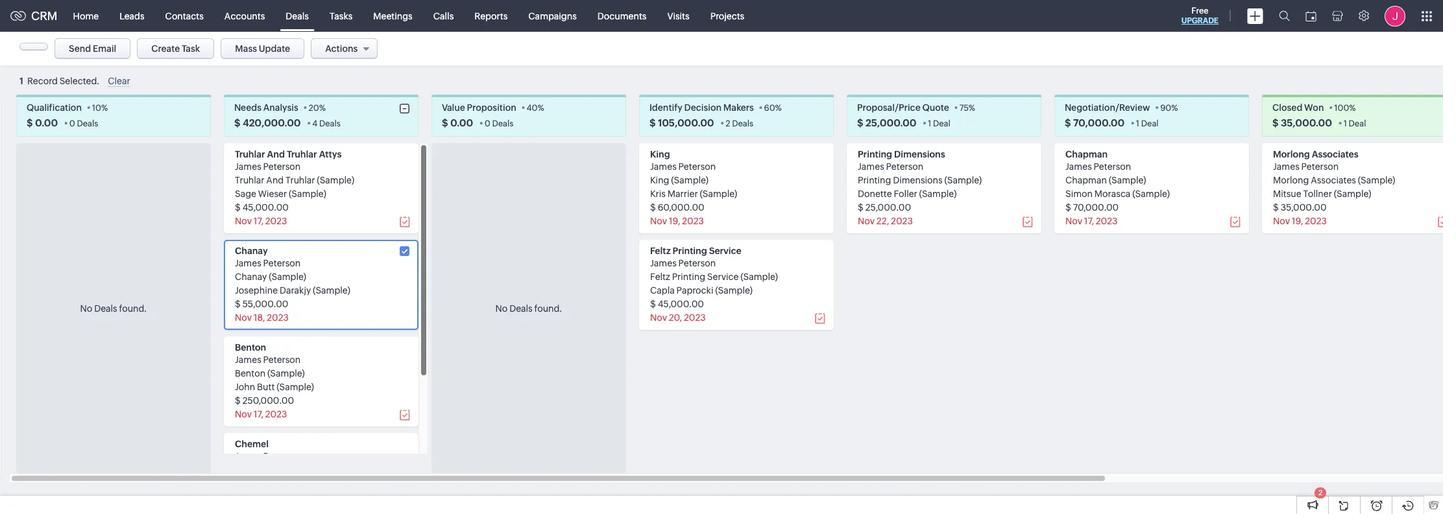 Task type: locate. For each thing, give the bounding box(es) containing it.
1 horizontal spatial found.
[[534, 304, 562, 314]]

1 for $ 35,000.00
[[1344, 119, 1347, 129]]

(sample) right darakjy
[[313, 286, 350, 296]]

send email button
[[55, 38, 131, 59]]

quote
[[922, 103, 949, 113]]

2 % from the left
[[319, 103, 326, 113]]

1 vertical spatial 25,000.00
[[865, 203, 911, 213]]

chemel link
[[235, 440, 269, 450]]

1 0.00 from the left
[[35, 118, 58, 129]]

0 down proposition
[[485, 119, 490, 129]]

0 horizontal spatial 2
[[726, 119, 730, 129]]

(sample) down feltz printing service (sample) link
[[715, 286, 753, 296]]

0 vertical spatial 2
[[726, 119, 730, 129]]

home
[[73, 11, 99, 21]]

mass update button
[[221, 38, 304, 59]]

selected.
[[59, 76, 100, 86]]

deal down 100 %
[[1349, 119, 1366, 129]]

peterson down "truhlar and truhlar attys" link
[[263, 162, 301, 172]]

2 benton from the top
[[235, 369, 266, 379]]

service up capla paprocki (sample) link
[[707, 272, 739, 282]]

0 deals for value proposition
[[485, 119, 514, 129]]

90
[[1160, 103, 1172, 113]]

james inside benton james peterson benton (sample) john butt (sample) $ 250,000.00 nov 17, 2023
[[235, 355, 261, 366]]

2023 down 250,000.00
[[265, 410, 287, 420]]

2 25,000.00 from the top
[[865, 203, 911, 213]]

1 25,000.00 from the top
[[866, 118, 917, 129]]

2023 down 60,000.00
[[682, 216, 704, 227]]

0 vertical spatial 70,000.00
[[1073, 118, 1125, 129]]

1 vertical spatial king
[[650, 175, 669, 186]]

chanay up 'chanay (sample)' link
[[235, 246, 268, 257]]

1 vertical spatial and
[[266, 175, 284, 186]]

90 %
[[1160, 103, 1178, 113]]

create menu image
[[1247, 8, 1264, 24]]

chanay up josephine
[[235, 272, 267, 282]]

70,000.00
[[1073, 118, 1125, 129], [1073, 203, 1119, 213]]

2 19, from the left
[[1292, 216, 1303, 227]]

james inside morlong associates james peterson morlong associates (sample) mitsue tollner (sample) $ 35,000.00 nov 19, 2023
[[1273, 162, 1300, 172]]

0 deals down '10'
[[69, 119, 98, 129]]

0 horizontal spatial 0 deals
[[69, 119, 98, 129]]

1 % from the left
[[101, 103, 108, 113]]

nov down john
[[235, 410, 252, 420]]

morlong down $ 35,000.00
[[1273, 149, 1310, 160]]

1 king from the top
[[650, 149, 670, 160]]

2 no deals found. from the left
[[496, 304, 562, 314]]

peterson up chapman (sample) link
[[1094, 162, 1131, 172]]

1 vertical spatial feltz
[[650, 272, 670, 282]]

2 for 2 deals
[[726, 119, 730, 129]]

% for value proposition
[[538, 103, 544, 113]]

deals inside deals link
[[286, 11, 309, 21]]

$ 0.00 for value proposition
[[442, 118, 473, 129]]

35,000.00 down 'won'
[[1281, 118, 1332, 129]]

james inside chanay james peterson chanay (sample) josephine darakjy (sample) $ 55,000.00 nov 18, 2023
[[235, 258, 261, 269]]

0 for qualification
[[69, 119, 75, 129]]

and down '420,000.00'
[[267, 149, 285, 160]]

19, down mitsue at right top
[[1292, 216, 1303, 227]]

17, down 250,000.00
[[254, 410, 263, 420]]

0 deals down proposition
[[485, 119, 514, 129]]

1 horizontal spatial 45,000.00
[[658, 299, 704, 310]]

2023 inside 'chapman james peterson chapman (sample) simon morasca (sample) $ 70,000.00 nov 17, 2023'
[[1096, 216, 1118, 227]]

$ down john
[[235, 396, 241, 406]]

25,000.00 down proposal/price
[[866, 118, 917, 129]]

1 deal down negotiation/review
[[1136, 119, 1159, 129]]

associates up mitsue tollner (sample) link
[[1311, 175, 1356, 186]]

2 70,000.00 from the top
[[1073, 203, 1119, 213]]

associates up the morlong associates (sample) link at the right of page
[[1312, 149, 1359, 160]]

2 morlong from the top
[[1273, 175, 1309, 186]]

nov inside benton james peterson benton (sample) john butt (sample) $ 250,000.00 nov 17, 2023
[[235, 410, 252, 420]]

james down chanay link
[[235, 258, 261, 269]]

1 deal for 35,000.00
[[1344, 119, 1366, 129]]

$ down mitsue at right top
[[1273, 203, 1279, 213]]

chapman (sample) link
[[1066, 175, 1146, 186]]

1 down quote at the top right of the page
[[928, 119, 931, 129]]

(sample) up simon morasca (sample) link in the right top of the page
[[1109, 175, 1146, 186]]

nov down mitsue at right top
[[1273, 216, 1290, 227]]

1 horizontal spatial no
[[496, 304, 508, 314]]

nov down 60,000.00
[[650, 216, 667, 227]]

0 horizontal spatial found.
[[119, 304, 147, 314]]

associates
[[1312, 149, 1359, 160], [1311, 175, 1356, 186]]

2 found. from the left
[[534, 304, 562, 314]]

1 horizontal spatial 0.00
[[450, 118, 473, 129]]

james down benton link
[[235, 355, 261, 366]]

19, inside king james peterson king (sample) kris marrier (sample) $ 60,000.00 nov 19, 2023
[[669, 216, 680, 227]]

0 horizontal spatial $ 0.00
[[27, 118, 58, 129]]

king up kris at the left top of page
[[650, 175, 669, 186]]

0 horizontal spatial no
[[80, 304, 92, 314]]

peterson up 'chanay (sample)' link
[[263, 258, 301, 269]]

1 horizontal spatial 0 deals
[[485, 119, 514, 129]]

0 horizontal spatial 0.00
[[35, 118, 58, 129]]

no deals found. for qualification
[[80, 304, 147, 314]]

45,000.00 up 20,
[[658, 299, 704, 310]]

peterson inside 'chapman james peterson chapman (sample) simon morasca (sample) $ 70,000.00 nov 17, 2023'
[[1094, 162, 1131, 172]]

1 horizontal spatial 2
[[1319, 489, 1323, 497]]

james down king link at the left of the page
[[650, 162, 677, 172]]

1 no from the left
[[80, 304, 92, 314]]

1 deal down 100 %
[[1344, 119, 1366, 129]]

peterson down the chemel
[[263, 452, 301, 462]]

search element
[[1271, 0, 1298, 32]]

donette foller (sample) link
[[858, 189, 957, 199]]

value proposition
[[442, 103, 516, 113]]

1 vertical spatial 2
[[1319, 489, 1323, 497]]

and up wieser
[[266, 175, 284, 186]]

2 0 from the left
[[485, 119, 490, 129]]

contacts link
[[155, 0, 214, 31]]

1 down negotiation/review
[[1136, 119, 1140, 129]]

0 vertical spatial feltz
[[650, 246, 671, 257]]

capla paprocki (sample) link
[[650, 286, 753, 296]]

mass update
[[235, 43, 290, 54]]

1 0 from the left
[[69, 119, 75, 129]]

1 feltz from the top
[[650, 246, 671, 257]]

james inside printing dimensions james peterson printing dimensions (sample) donette foller (sample) $ 25,000.00 nov 22, 2023
[[858, 162, 884, 172]]

(sample) down truhlar and truhlar (sample) link
[[289, 189, 326, 199]]

0 vertical spatial chapman
[[1066, 149, 1108, 160]]

0.00 down qualification at left top
[[35, 118, 58, 129]]

feltz printing service james peterson feltz printing service (sample) capla paprocki (sample) $ 45,000.00 nov 20, 2023
[[650, 246, 778, 323]]

1 vertical spatial 35,000.00
[[1281, 203, 1327, 213]]

0 vertical spatial benton
[[235, 343, 266, 353]]

0 horizontal spatial deal
[[933, 119, 951, 129]]

1 70,000.00 from the top
[[1073, 118, 1125, 129]]

2 horizontal spatial deal
[[1349, 119, 1366, 129]]

2 deal from the left
[[1141, 119, 1159, 129]]

nov left 20,
[[650, 313, 667, 323]]

chapman up chapman (sample) link
[[1066, 149, 1108, 160]]

0 vertical spatial 35,000.00
[[1281, 118, 1332, 129]]

mass
[[235, 43, 257, 54]]

james down chapman link
[[1066, 162, 1092, 172]]

25,000.00
[[866, 118, 917, 129], [865, 203, 911, 213]]

makers
[[723, 103, 754, 113]]

projects
[[710, 11, 745, 21]]

1 vertical spatial benton
[[235, 369, 266, 379]]

stageview
[[19, 77, 71, 87]]

35,000.00 down tollner
[[1281, 203, 1327, 213]]

service up feltz printing service (sample) link
[[709, 246, 742, 257]]

no for qualification
[[80, 304, 92, 314]]

$ 70,000.00
[[1065, 118, 1125, 129]]

0.00
[[35, 118, 58, 129], [450, 118, 473, 129]]

0 vertical spatial 25,000.00
[[866, 118, 917, 129]]

feltz printing service link
[[650, 246, 742, 257]]

2023 right 20,
[[684, 313, 706, 323]]

0 horizontal spatial 1 deal
[[928, 119, 951, 129]]

19, down 60,000.00
[[669, 216, 680, 227]]

60,000.00
[[658, 203, 705, 213]]

70,000.00 down negotiation/review
[[1073, 118, 1125, 129]]

100
[[1334, 103, 1349, 113]]

nov inside printing dimensions james peterson printing dimensions (sample) donette foller (sample) $ 25,000.00 nov 22, 2023
[[858, 216, 875, 227]]

0 vertical spatial 45,000.00
[[242, 203, 289, 213]]

1 deal from the left
[[933, 119, 951, 129]]

% for negotiation/review
[[1172, 103, 1178, 113]]

1 19, from the left
[[669, 216, 680, 227]]

10
[[92, 103, 101, 113]]

visits link
[[657, 0, 700, 31]]

$ down the capla
[[650, 299, 656, 310]]

printing down $ 25,000.00
[[858, 149, 892, 160]]

0 horizontal spatial 19,
[[669, 216, 680, 227]]

2 1 deal from the left
[[1136, 119, 1159, 129]]

1 record selected.
[[19, 76, 100, 86]]

james inside truhlar and truhlar attys james peterson truhlar and truhlar (sample) sage wieser (sample) $ 45,000.00 nov 17, 2023
[[235, 162, 261, 172]]

1 horizontal spatial 1 deal
[[1136, 119, 1159, 129]]

70,000.00 inside 'chapman james peterson chapman (sample) simon morasca (sample) $ 70,000.00 nov 17, 2023'
[[1073, 203, 1119, 213]]

identify
[[650, 103, 683, 113]]

1 vertical spatial chapman
[[1066, 175, 1107, 186]]

peterson down morlong associates link
[[1302, 162, 1339, 172]]

0.00 down value
[[450, 118, 473, 129]]

proposal/price quote
[[857, 103, 949, 113]]

1 vertical spatial 70,000.00
[[1073, 203, 1119, 213]]

2 0 deals from the left
[[485, 119, 514, 129]]

1 no deals found. from the left
[[80, 304, 147, 314]]

james inside 'chapman james peterson chapman (sample) simon morasca (sample) $ 70,000.00 nov 17, 2023'
[[1066, 162, 1092, 172]]

17, inside 'chapman james peterson chapman (sample) simon morasca (sample) $ 70,000.00 nov 17, 2023'
[[1084, 216, 1094, 227]]

1
[[19, 76, 23, 86], [928, 119, 931, 129], [1136, 119, 1140, 129], [1344, 119, 1347, 129]]

no deals found. for value proposition
[[496, 304, 562, 314]]

3 deal from the left
[[1349, 119, 1366, 129]]

tasks
[[330, 11, 353, 21]]

james inside chemel james peterson
[[235, 452, 261, 462]]

james up sage
[[235, 162, 261, 172]]

$ 0.00 for qualification
[[27, 118, 58, 129]]

0 vertical spatial king
[[650, 149, 670, 160]]

reports
[[475, 11, 508, 21]]

0 deals
[[69, 119, 98, 129], [485, 119, 514, 129]]

james inside king james peterson king (sample) kris marrier (sample) $ 60,000.00 nov 19, 2023
[[650, 162, 677, 172]]

3 % from the left
[[538, 103, 544, 113]]

$ 35,000.00
[[1273, 118, 1332, 129]]

nov down simon
[[1066, 216, 1082, 227]]

7 % from the left
[[1349, 103, 1356, 113]]

(sample) up mitsue tollner (sample) link
[[1358, 175, 1396, 186]]

nov left 18,
[[235, 313, 252, 323]]

0 vertical spatial chanay
[[235, 246, 268, 257]]

2023 inside chanay james peterson chanay (sample) josephine darakjy (sample) $ 55,000.00 nov 18, 2023
[[267, 313, 289, 323]]

peterson inside morlong associates james peterson morlong associates (sample) mitsue tollner (sample) $ 35,000.00 nov 19, 2023
[[1302, 162, 1339, 172]]

peterson inside king james peterson king (sample) kris marrier (sample) $ 60,000.00 nov 19, 2023
[[679, 162, 716, 172]]

0
[[69, 119, 75, 129], [485, 119, 490, 129]]

1 horizontal spatial $ 0.00
[[442, 118, 473, 129]]

1 vertical spatial chanay
[[235, 272, 267, 282]]

john butt (sample) link
[[235, 382, 314, 393]]

2 35,000.00 from the top
[[1281, 203, 1327, 213]]

actions
[[325, 43, 358, 54]]

deal down quote at the top right of the page
[[933, 119, 951, 129]]

$ down sage
[[235, 203, 241, 213]]

crm
[[31, 9, 57, 23]]

1 $ 0.00 from the left
[[27, 118, 58, 129]]

visits
[[667, 11, 690, 21]]

1 0 deals from the left
[[69, 119, 98, 129]]

0 vertical spatial morlong
[[1273, 149, 1310, 160]]

paprocki
[[677, 286, 713, 296]]

1 horizontal spatial no deals found.
[[496, 304, 562, 314]]

20 %
[[309, 103, 326, 113]]

0 vertical spatial dimensions
[[894, 149, 945, 160]]

2023
[[265, 216, 287, 227], [682, 216, 704, 227], [891, 216, 913, 227], [1096, 216, 1118, 227], [1305, 216, 1327, 227], [267, 313, 289, 323], [684, 313, 706, 323], [265, 410, 287, 420]]

peterson inside truhlar and truhlar attys james peterson truhlar and truhlar (sample) sage wieser (sample) $ 45,000.00 nov 17, 2023
[[263, 162, 301, 172]]

2023 inside morlong associates james peterson morlong associates (sample) mitsue tollner (sample) $ 35,000.00 nov 19, 2023
[[1305, 216, 1327, 227]]

1 horizontal spatial 19,
[[1292, 216, 1303, 227]]

peterson down printing dimensions link
[[886, 162, 924, 172]]

$ down josephine
[[235, 299, 241, 310]]

dimensions up printing dimensions (sample) link
[[894, 149, 945, 160]]

100 %
[[1334, 103, 1356, 113]]

2 chanay from the top
[[235, 272, 267, 282]]

truhlar up sage wieser (sample) link
[[286, 175, 315, 186]]

morlong up mitsue at right top
[[1273, 175, 1309, 186]]

service
[[709, 246, 742, 257], [707, 272, 739, 282]]

2023 down wieser
[[265, 216, 287, 227]]

1 for $ 70,000.00
[[1136, 119, 1140, 129]]

5 % from the left
[[969, 103, 975, 113]]

truhlar and truhlar attys james peterson truhlar and truhlar (sample) sage wieser (sample) $ 45,000.00 nov 17, 2023
[[235, 149, 354, 227]]

1 horizontal spatial deal
[[1141, 119, 1159, 129]]

found. for qualification
[[119, 304, 147, 314]]

1 found. from the left
[[119, 304, 147, 314]]

0 vertical spatial associates
[[1312, 149, 1359, 160]]

peterson inside benton james peterson benton (sample) john butt (sample) $ 250,000.00 nov 17, 2023
[[263, 355, 301, 366]]

1 vertical spatial morlong
[[1273, 175, 1309, 186]]

2 no from the left
[[496, 304, 508, 314]]

1 vertical spatial 45,000.00
[[658, 299, 704, 310]]

6 % from the left
[[1172, 103, 1178, 113]]

0 deals for qualification
[[69, 119, 98, 129]]

campaigns link
[[518, 0, 587, 31]]

0 down qualification at left top
[[69, 119, 75, 129]]

17, inside benton james peterson benton (sample) john butt (sample) $ 250,000.00 nov 17, 2023
[[254, 410, 263, 420]]

2023 down the 55,000.00
[[267, 313, 289, 323]]

james up donette
[[858, 162, 884, 172]]

45,000.00 inside the feltz printing service james peterson feltz printing service (sample) capla paprocki (sample) $ 45,000.00 nov 20, 2023
[[658, 299, 704, 310]]

james up mitsue at right top
[[1273, 162, 1300, 172]]

$ inside morlong associates james peterson morlong associates (sample) mitsue tollner (sample) $ 35,000.00 nov 19, 2023
[[1273, 203, 1279, 213]]

$ 0.00 down value
[[442, 118, 473, 129]]

2 horizontal spatial 1 deal
[[1344, 119, 1366, 129]]

17, down simon
[[1084, 216, 1094, 227]]

1 deal down quote at the top right of the page
[[928, 119, 951, 129]]

feltz
[[650, 246, 671, 257], [650, 272, 670, 282]]

email
[[93, 43, 116, 54]]

upgrade
[[1182, 16, 1219, 25]]

profile element
[[1377, 0, 1413, 31]]

$ down donette
[[858, 203, 864, 213]]

25,000.00 up "22,"
[[865, 203, 911, 213]]

deal down negotiation/review
[[1141, 119, 1159, 129]]

4 % from the left
[[775, 103, 782, 113]]

$ down kris at the left top of page
[[650, 203, 656, 213]]

2 0.00 from the left
[[450, 118, 473, 129]]

1 down 100 %
[[1344, 119, 1347, 129]]

foller
[[894, 189, 917, 199]]

25,000.00 inside printing dimensions james peterson printing dimensions (sample) donette foller (sample) $ 25,000.00 nov 22, 2023
[[865, 203, 911, 213]]

search image
[[1279, 10, 1290, 21]]

2023 down the "morasca"
[[1096, 216, 1118, 227]]

0 horizontal spatial 45,000.00
[[242, 203, 289, 213]]

3 1 deal from the left
[[1344, 119, 1366, 129]]

create task
[[151, 43, 200, 54]]

campaigns
[[528, 11, 577, 21]]

1 1 deal from the left
[[928, 119, 951, 129]]

benton up john
[[235, 369, 266, 379]]

chanay (sample) link
[[235, 272, 306, 282]]

nov left "22,"
[[858, 216, 875, 227]]

35,000.00 inside morlong associates james peterson morlong associates (sample) mitsue tollner (sample) $ 35,000.00 nov 19, 2023
[[1281, 203, 1327, 213]]

20
[[309, 103, 319, 113]]

17, for chapman james peterson chapman (sample) simon morasca (sample) $ 70,000.00 nov 17, 2023
[[1084, 216, 1094, 227]]

needs
[[234, 103, 262, 113]]

$
[[27, 118, 33, 129], [234, 118, 240, 129], [442, 118, 448, 129], [650, 118, 656, 129], [857, 118, 863, 129], [1065, 118, 1071, 129], [1273, 118, 1279, 129], [235, 203, 241, 213], [650, 203, 656, 213], [858, 203, 864, 213], [1066, 203, 1071, 213], [1273, 203, 1279, 213], [235, 299, 241, 310], [650, 299, 656, 310], [235, 396, 241, 406]]

dimensions
[[894, 149, 945, 160], [893, 175, 943, 186]]

create menu element
[[1240, 0, 1271, 31]]

chanay
[[235, 246, 268, 257], [235, 272, 267, 282]]

1 horizontal spatial 0
[[485, 119, 490, 129]]

found. for value proposition
[[534, 304, 562, 314]]

$ 25,000.00
[[857, 118, 917, 129]]

butt
[[257, 382, 275, 393]]

0 horizontal spatial 0
[[69, 119, 75, 129]]

1 morlong from the top
[[1273, 149, 1310, 160]]

0 horizontal spatial no deals found.
[[80, 304, 147, 314]]

$ inside king james peterson king (sample) kris marrier (sample) $ 60,000.00 nov 19, 2023
[[650, 203, 656, 213]]

1 for $ 25,000.00
[[928, 119, 931, 129]]

75 %
[[959, 103, 975, 113]]

and
[[267, 149, 285, 160], [266, 175, 284, 186]]

chemel
[[235, 440, 269, 450]]

james up the capla
[[650, 258, 677, 269]]

truhlar
[[235, 149, 265, 160], [287, 149, 317, 160], [235, 175, 264, 186], [286, 175, 315, 186]]

2 $ 0.00 from the left
[[442, 118, 473, 129]]

peterson up king (sample) link
[[679, 162, 716, 172]]

james down the chemel link
[[235, 452, 261, 462]]

2023 right "22,"
[[891, 216, 913, 227]]



Task type: describe. For each thing, give the bounding box(es) containing it.
$ 105,000.00
[[650, 118, 714, 129]]

printing dimensions link
[[858, 149, 945, 160]]

kris
[[650, 189, 666, 199]]

leads link
[[109, 0, 155, 31]]

$ down closed
[[1273, 118, 1279, 129]]

chemel james peterson
[[235, 440, 301, 462]]

truhlar and truhlar (sample) link
[[235, 175, 354, 186]]

2 feltz from the top
[[650, 272, 670, 282]]

1 35,000.00 from the top
[[1281, 118, 1332, 129]]

value
[[442, 103, 465, 113]]

peterson inside the feltz printing service james peterson feltz printing service (sample) capla paprocki (sample) $ 45,000.00 nov 20, 2023
[[679, 258, 716, 269]]

no for value proposition
[[496, 304, 508, 314]]

chapman link
[[1066, 149, 1108, 160]]

calls link
[[423, 0, 464, 31]]

(sample) up the donette foller (sample) 'link'
[[945, 175, 982, 186]]

2 king from the top
[[650, 175, 669, 186]]

meetings link
[[363, 0, 423, 31]]

deal for $ 35,000.00
[[1349, 119, 1366, 129]]

% for needs analysis
[[319, 103, 326, 113]]

10 %
[[92, 103, 108, 113]]

calls
[[433, 11, 454, 21]]

nov inside king james peterson king (sample) kris marrier (sample) $ 60,000.00 nov 19, 2023
[[650, 216, 667, 227]]

free upgrade
[[1182, 6, 1219, 25]]

17, for benton james peterson benton (sample) john butt (sample) $ 250,000.00 nov 17, 2023
[[254, 410, 263, 420]]

1 deal for 25,000.00
[[928, 119, 951, 129]]

2023 inside the feltz printing service james peterson feltz printing service (sample) capla paprocki (sample) $ 45,000.00 nov 20, 2023
[[684, 313, 706, 323]]

simon
[[1066, 189, 1093, 199]]

chanay link
[[235, 246, 268, 257]]

0 for value proposition
[[485, 119, 490, 129]]

attys
[[319, 149, 342, 160]]

sage wieser (sample) link
[[235, 189, 326, 199]]

(sample) up capla paprocki (sample) link
[[741, 272, 778, 282]]

55,000.00
[[242, 299, 288, 310]]

mitsue
[[1273, 189, 1302, 199]]

documents link
[[587, 0, 657, 31]]

deal for $ 25,000.00
[[933, 119, 951, 129]]

james inside the feltz printing service james peterson feltz printing service (sample) capla paprocki (sample) $ 45,000.00 nov 20, 2023
[[650, 258, 677, 269]]

decision
[[684, 103, 722, 113]]

calendar image
[[1306, 11, 1317, 21]]

truhlar up truhlar and truhlar (sample) link
[[287, 149, 317, 160]]

needs analysis
[[234, 103, 298, 113]]

$ up chapman link
[[1065, 118, 1071, 129]]

closed
[[1273, 103, 1303, 113]]

printing up paprocki
[[672, 272, 705, 282]]

250,000.00
[[242, 396, 294, 406]]

4 deals
[[312, 119, 341, 129]]

1 vertical spatial associates
[[1311, 175, 1356, 186]]

$ inside benton james peterson benton (sample) john butt (sample) $ 250,000.00 nov 17, 2023
[[235, 396, 241, 406]]

donette
[[858, 189, 892, 199]]

20,
[[669, 313, 682, 323]]

deals link
[[275, 0, 319, 31]]

(sample) right the "morasca"
[[1133, 189, 1170, 199]]

1 benton from the top
[[235, 343, 266, 353]]

1 deal for 70,000.00
[[1136, 119, 1159, 129]]

22,
[[877, 216, 889, 227]]

0.00 for qualification
[[35, 118, 58, 129]]

printing dimensions james peterson printing dimensions (sample) donette foller (sample) $ 25,000.00 nov 22, 2023
[[858, 149, 982, 227]]

morlong associates (sample) link
[[1273, 175, 1396, 186]]

$ down identify
[[650, 118, 656, 129]]

% for qualification
[[101, 103, 108, 113]]

1 left record
[[19, 76, 23, 86]]

truhlar up sage
[[235, 175, 264, 186]]

proposal/price
[[857, 103, 921, 113]]

capla
[[650, 286, 675, 296]]

(sample) down the morlong associates (sample) link at the right of page
[[1334, 189, 1372, 199]]

45,000.00 inside truhlar and truhlar attys james peterson truhlar and truhlar (sample) sage wieser (sample) $ 45,000.00 nov 17, 2023
[[242, 203, 289, 213]]

(sample) down 'attys'
[[317, 175, 354, 186]]

simon morasca (sample) link
[[1066, 189, 1170, 199]]

$ inside chanay james peterson chanay (sample) josephine darakjy (sample) $ 55,000.00 nov 18, 2023
[[235, 299, 241, 310]]

40 %
[[527, 103, 544, 113]]

deal for $ 70,000.00
[[1141, 119, 1159, 129]]

2023 inside printing dimensions james peterson printing dimensions (sample) donette foller (sample) $ 25,000.00 nov 22, 2023
[[891, 216, 913, 227]]

2023 inside benton james peterson benton (sample) john butt (sample) $ 250,000.00 nov 17, 2023
[[265, 410, 287, 420]]

peterson inside printing dimensions james peterson printing dimensions (sample) donette foller (sample) $ 25,000.00 nov 22, 2023
[[886, 162, 924, 172]]

(sample) up john butt (sample) link
[[267, 369, 305, 379]]

nov inside chanay james peterson chanay (sample) josephine darakjy (sample) $ 55,000.00 nov 18, 2023
[[235, 313, 252, 323]]

1 vertical spatial dimensions
[[893, 175, 943, 186]]

wieser
[[258, 189, 287, 199]]

profile image
[[1385, 6, 1406, 26]]

60 %
[[764, 103, 782, 113]]

% for proposal/price quote
[[969, 103, 975, 113]]

nov inside 'chapman james peterson chapman (sample) simon morasca (sample) $ 70,000.00 nov 17, 2023'
[[1066, 216, 1082, 227]]

tollner
[[1303, 189, 1332, 199]]

(sample) up kris marrier (sample) link
[[671, 175, 709, 186]]

1 chapman from the top
[[1066, 149, 1108, 160]]

leads
[[119, 11, 144, 21]]

0 vertical spatial service
[[709, 246, 742, 257]]

420,000.00
[[243, 118, 301, 129]]

$ down needs
[[234, 118, 240, 129]]

% for closed won
[[1349, 103, 1356, 113]]

nov inside morlong associates james peterson morlong associates (sample) mitsue tollner (sample) $ 35,000.00 nov 19, 2023
[[1273, 216, 1290, 227]]

qualification
[[27, 103, 82, 113]]

nov inside the feltz printing service james peterson feltz printing service (sample) capla paprocki (sample) $ 45,000.00 nov 20, 2023
[[650, 313, 667, 323]]

free
[[1192, 6, 1209, 16]]

home link
[[63, 0, 109, 31]]

nov inside truhlar and truhlar attys james peterson truhlar and truhlar (sample) sage wieser (sample) $ 45,000.00 nov 17, 2023
[[235, 216, 252, 227]]

$ down proposal/price
[[857, 118, 863, 129]]

update
[[259, 43, 290, 54]]

accounts link
[[214, 0, 275, 31]]

4
[[312, 119, 318, 129]]

printing up feltz printing service (sample) link
[[673, 246, 707, 257]]

proposition
[[467, 103, 516, 113]]

2023 inside king james peterson king (sample) kris marrier (sample) $ 60,000.00 nov 19, 2023
[[682, 216, 704, 227]]

peterson inside chemel james peterson
[[263, 452, 301, 462]]

2 chapman from the top
[[1066, 175, 1107, 186]]

chanay james peterson chanay (sample) josephine darakjy (sample) $ 55,000.00 nov 18, 2023
[[235, 246, 350, 323]]

create task button
[[137, 38, 214, 59]]

josephine
[[235, 286, 278, 296]]

peterson inside chanay james peterson chanay (sample) josephine darakjy (sample) $ 55,000.00 nov 18, 2023
[[263, 258, 301, 269]]

0.00 for value proposition
[[450, 118, 473, 129]]

% for identify decision makers
[[775, 103, 782, 113]]

contacts
[[165, 11, 204, 21]]

send email
[[69, 43, 116, 54]]

morlong associates james peterson morlong associates (sample) mitsue tollner (sample) $ 35,000.00 nov 19, 2023
[[1273, 149, 1396, 227]]

19, inside morlong associates james peterson morlong associates (sample) mitsue tollner (sample) $ 35,000.00 nov 19, 2023
[[1292, 216, 1303, 227]]

$ inside 'chapman james peterson chapman (sample) simon morasca (sample) $ 70,000.00 nov 17, 2023'
[[1066, 203, 1071, 213]]

(sample) up josephine darakjy (sample) link
[[269, 272, 306, 282]]

truhlar down $ 420,000.00
[[235, 149, 265, 160]]

(sample) down benton (sample) link
[[277, 382, 314, 393]]

$ inside printing dimensions james peterson printing dimensions (sample) donette foller (sample) $ 25,000.00 nov 22, 2023
[[858, 203, 864, 213]]

2 for 2
[[1319, 489, 1323, 497]]

king link
[[650, 149, 670, 160]]

sage
[[235, 189, 256, 199]]

2023 inside truhlar and truhlar attys james peterson truhlar and truhlar (sample) sage wieser (sample) $ 45,000.00 nov 17, 2023
[[265, 216, 287, 227]]

0 vertical spatial and
[[267, 149, 285, 160]]

projects link
[[700, 0, 755, 31]]

reports link
[[464, 0, 518, 31]]

1 chanay from the top
[[235, 246, 268, 257]]

1 vertical spatial service
[[707, 272, 739, 282]]

king james peterson king (sample) kris marrier (sample) $ 60,000.00 nov 19, 2023
[[650, 149, 737, 227]]

$ down qualification at left top
[[27, 118, 33, 129]]

17, inside truhlar and truhlar attys james peterson truhlar and truhlar (sample) sage wieser (sample) $ 45,000.00 nov 17, 2023
[[254, 216, 263, 227]]

negotiation/review
[[1065, 103, 1150, 113]]

$ down value
[[442, 118, 448, 129]]

morlong associates link
[[1273, 149, 1359, 160]]

clear
[[108, 76, 130, 86]]

$ inside truhlar and truhlar attys james peterson truhlar and truhlar (sample) sage wieser (sample) $ 45,000.00 nov 17, 2023
[[235, 203, 241, 213]]

create
[[151, 43, 180, 54]]

benton link
[[235, 343, 266, 353]]

printing up donette
[[858, 175, 891, 186]]

$ inside the feltz printing service james peterson feltz printing service (sample) capla paprocki (sample) $ 45,000.00 nov 20, 2023
[[650, 299, 656, 310]]

(sample) right marrier in the left top of the page
[[700, 189, 737, 199]]

18,
[[254, 313, 265, 323]]

crm link
[[10, 9, 57, 23]]

benton james peterson benton (sample) john butt (sample) $ 250,000.00 nov 17, 2023
[[235, 343, 314, 420]]

60
[[764, 103, 775, 113]]

(sample) down printing dimensions (sample) link
[[919, 189, 957, 199]]

closed won
[[1273, 103, 1324, 113]]



